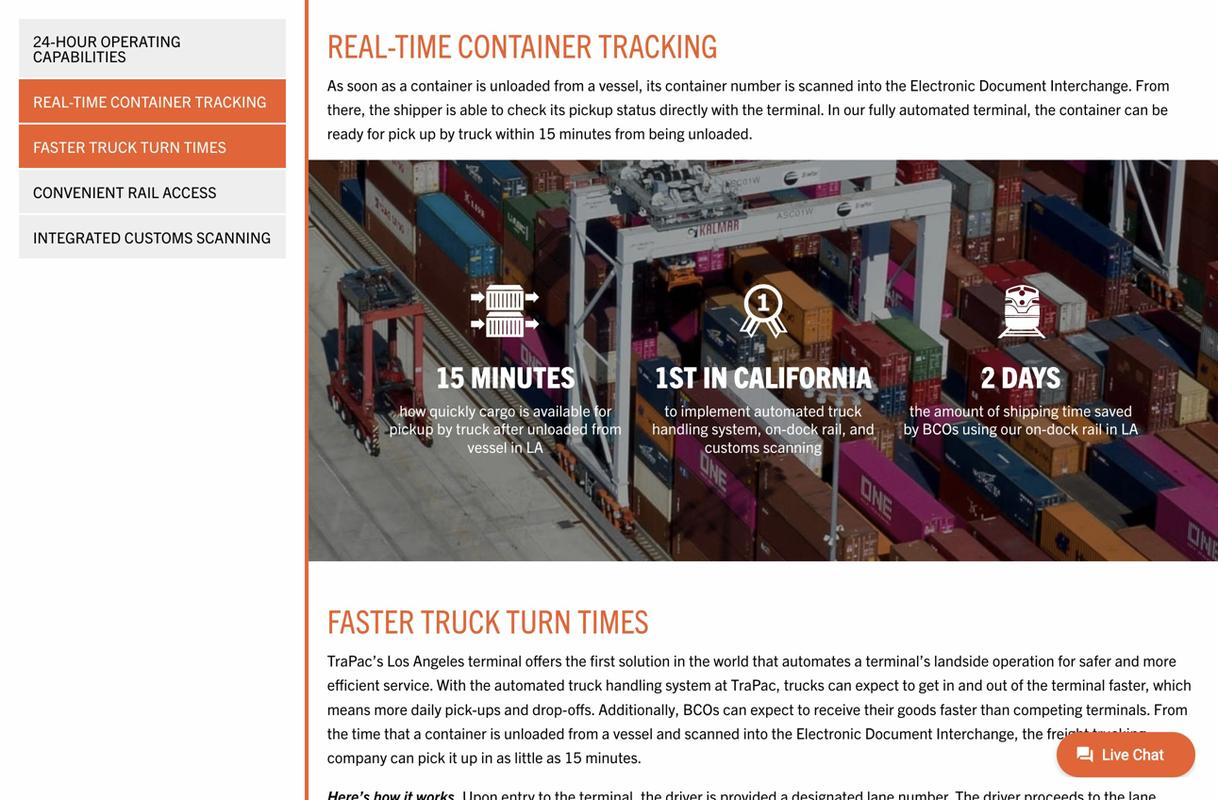 Task type: describe. For each thing, give the bounding box(es) containing it.
vessel,
[[599, 75, 643, 94]]

dock inside 2 days the amount of shipping time saved by bcos using our on-dock rail in la
[[1047, 419, 1079, 438]]

is up terminal. in the right top of the page
[[785, 75, 795, 94]]

a left terminal's
[[855, 651, 862, 670]]

their
[[864, 699, 894, 718]]

document inside as soon as a container is unloaded from a vessel, its container number is scanned into the electronic document interchange. from there, the shipper is able to check its pickup status directly with the terminal. in our fully automated terminal, the container can be ready for pick up by truck within 15 minutes from being unloaded.
[[979, 75, 1047, 94]]

angeles
[[413, 651, 465, 670]]

landside
[[934, 651, 989, 670]]

out
[[987, 675, 1008, 694]]

into inside trapac's los angeles terminal offers the first solution in the world that automates a terminal's landside operation for safer and more efficient service. with the automated truck handling system at trapac, trucks can expect to get in and out of the terminal faster, which means more daily pick-ups and drop-offs. additionally, bcos can expect to receive their goods faster than competing terminals. from the time that a container is unloaded from a vessel and scanned into the electronic document interchange, the freight trucking company can pick it up in as little as 15 minutes.
[[743, 723, 768, 742]]

the up 'fully'
[[886, 75, 907, 94]]

status
[[617, 99, 656, 118]]

pick inside trapac's los angeles terminal offers the first solution in the world that automates a terminal's landside operation for safer and more efficient service. with the automated truck handling system at trapac, trucks can expect to get in and out of the terminal faster, which means more daily pick-ups and drop-offs. additionally, bcos can expect to receive their goods faster than competing terminals. from the time that a container is unloaded from a vessel and scanned into the electronic document interchange, the freight trucking company can pick it up in as little as 15 minutes.
[[418, 747, 445, 766]]

competing
[[1014, 699, 1083, 718]]

in up system
[[674, 651, 686, 670]]

with
[[437, 675, 466, 694]]

shipper
[[394, 99, 443, 118]]

up inside as soon as a container is unloaded from a vessel, its container number is scanned into the electronic document interchange. from there, the shipper is able to check its pickup status directly with the terminal. in our fully automated terminal, the container can be ready for pick up by truck within 15 minutes from being unloaded.
[[419, 123, 436, 142]]

interchange.
[[1050, 75, 1132, 94]]

1 vertical spatial terminal
[[1052, 675, 1106, 694]]

additionally,
[[599, 699, 680, 718]]

the down trucks
[[772, 723, 793, 742]]

can right the company
[[391, 747, 414, 766]]

real-time container tracking link
[[19, 79, 286, 123]]

automates
[[782, 651, 851, 670]]

pickup inside as soon as a container is unloaded from a vessel, its container number is scanned into the electronic document interchange. from there, the shipper is able to check its pickup status directly with the terminal. in our fully automated terminal, the container can be ready for pick up by truck within 15 minutes from being unloaded.
[[569, 99, 613, 118]]

cargo
[[479, 401, 516, 419]]

pickup inside 15 minutes how quickly cargo is available for pickup by truck after unloaded from vessel in la
[[389, 419, 434, 438]]

capabilities
[[33, 46, 126, 65]]

for inside 15 minutes how quickly cargo is available for pickup by truck after unloaded from vessel in la
[[594, 401, 612, 419]]

1 vertical spatial expect
[[751, 699, 794, 718]]

being
[[649, 123, 685, 142]]

1 horizontal spatial as
[[497, 747, 511, 766]]

electronic inside trapac's los angeles terminal offers the first solution in the world that automates a terminal's landside operation for safer and more efficient service. with the automated truck handling system at trapac, trucks can expect to get in and out of the terminal faster, which means more daily pick-ups and drop-offs. additionally, bcos can expect to receive their goods faster than competing terminals. from the time that a container is unloaded from a vessel and scanned into the electronic document interchange, the freight trucking company can pick it up in as little as 15 minutes.
[[796, 723, 862, 742]]

which
[[1154, 675, 1192, 694]]

be
[[1152, 99, 1168, 118]]

is left able
[[446, 99, 456, 118]]

the left first
[[566, 651, 587, 670]]

0 vertical spatial that
[[753, 651, 779, 670]]

california
[[734, 357, 872, 394]]

number
[[731, 75, 781, 94]]

from down status at the right of the page
[[615, 123, 645, 142]]

soon
[[347, 75, 378, 94]]

0 vertical spatial terminal
[[468, 651, 522, 670]]

trucking
[[1093, 723, 1146, 742]]

drop-
[[532, 699, 568, 718]]

scanned inside as soon as a container is unloaded from a vessel, its container number is scanned into the electronic document interchange. from there, the shipper is able to check its pickup status directly with the terminal. in our fully automated terminal, the container can be ready for pick up by truck within 15 minutes from being unloaded.
[[799, 75, 854, 94]]

the down soon
[[369, 99, 390, 118]]

1 horizontal spatial real-
[[327, 24, 395, 64]]

a left vessel,
[[588, 75, 596, 94]]

the down competing
[[1022, 723, 1044, 742]]

scanning
[[763, 437, 822, 456]]

amount
[[934, 401, 984, 419]]

1 vertical spatial times
[[578, 600, 649, 640]]

in right 'it'
[[481, 747, 493, 766]]

offers
[[525, 651, 562, 670]]

saved
[[1095, 401, 1133, 419]]

minutes
[[559, 123, 612, 142]]

operating
[[101, 31, 181, 50]]

the up system
[[689, 651, 710, 670]]

interchange,
[[936, 723, 1019, 742]]

unloaded inside 15 minutes how quickly cargo is available for pickup by truck after unloaded from vessel in la
[[527, 419, 588, 438]]

faster,
[[1109, 675, 1150, 694]]

convenient rail access link
[[19, 170, 286, 213]]

ready
[[327, 123, 364, 142]]

customs
[[705, 437, 760, 456]]

world
[[714, 651, 749, 670]]

freight
[[1047, 723, 1089, 742]]

1 vertical spatial real-
[[33, 92, 73, 110]]

system,
[[712, 419, 762, 438]]

with
[[712, 99, 739, 118]]

container up shipper
[[411, 75, 473, 94]]

unloaded inside as soon as a container is unloaded from a vessel, its container number is scanned into the electronic document interchange. from there, the shipper is able to check its pickup status directly with the terminal. in our fully automated terminal, the container can be ready for pick up by truck within 15 minutes from being unloaded.
[[490, 75, 551, 94]]

to down trucks
[[798, 699, 811, 718]]

from inside trapac's los angeles terminal offers the first solution in the world that automates a terminal's landside operation for safer and more efficient service. with the automated truck handling system at trapac, trucks can expect to get in and out of the terminal faster, which means more daily pick-ups and drop-offs. additionally, bcos can expect to receive their goods faster than competing terminals. from the time that a container is unloaded from a vessel and scanned into the electronic document interchange, the freight trucking company can pick it up in as little as 15 minutes.
[[568, 723, 599, 742]]

is up able
[[476, 75, 486, 94]]

1 vertical spatial its
[[550, 99, 566, 118]]

shipping
[[1004, 401, 1059, 419]]

on- inside 2 days the amount of shipping time saved by bcos using our on-dock rail in la
[[1026, 419, 1047, 438]]

container down interchange.
[[1060, 99, 1121, 118]]

able
[[460, 99, 488, 118]]

in inside the 1st in california to implement automated truck handling system, on-dock rail, and customs scanning
[[703, 357, 728, 394]]

access
[[162, 182, 217, 201]]

0 horizontal spatial that
[[384, 723, 410, 742]]

0 vertical spatial times
[[184, 137, 226, 156]]

from inside 15 minutes how quickly cargo is available for pickup by truck after unloaded from vessel in la
[[592, 419, 622, 438]]

available
[[533, 401, 591, 419]]

electronic inside as soon as a container is unloaded from a vessel, its container number is scanned into the electronic document interchange. from there, the shipper is able to check its pickup status directly with the terminal. in our fully automated terminal, the container can be ready for pick up by truck within 15 minutes from being unloaded.
[[910, 75, 976, 94]]

a down 'daily'
[[414, 723, 422, 742]]

terminal's
[[866, 651, 931, 670]]

the down "number"
[[742, 99, 763, 118]]

by inside 2 days the amount of shipping time saved by bcos using our on-dock rail in la
[[904, 419, 919, 438]]

and down landside
[[958, 675, 983, 694]]

operation
[[993, 651, 1055, 670]]

a up shipper
[[400, 75, 407, 94]]

system
[[666, 675, 711, 694]]

1 horizontal spatial container
[[458, 24, 592, 64]]

to left get on the right bottom of the page
[[903, 675, 916, 694]]

minutes.
[[585, 747, 642, 766]]

our inside as soon as a container is unloaded from a vessel, its container number is scanned into the electronic document interchange. from there, the shipper is able to check its pickup status directly with the terminal. in our fully automated terminal, the container can be ready for pick up by truck within 15 minutes from being unloaded.
[[844, 99, 865, 118]]

0 horizontal spatial container
[[110, 92, 192, 110]]

implement
[[681, 401, 751, 419]]

1 horizontal spatial truck
[[421, 600, 500, 640]]

than
[[981, 699, 1010, 718]]

1 horizontal spatial faster
[[327, 600, 415, 640]]

2 horizontal spatial as
[[547, 747, 561, 766]]

unloaded inside trapac's los angeles terminal offers the first solution in the world that automates a terminal's landside operation for safer and more efficient service. with the automated truck handling system at trapac, trucks can expect to get in and out of the terminal faster, which means more daily pick-ups and drop-offs. additionally, bcos can expect to receive their goods faster than competing terminals. from the time that a container is unloaded from a vessel and scanned into the electronic document interchange, the freight trucking company can pick it up in as little as 15 minutes.
[[504, 723, 565, 742]]

rail
[[1082, 419, 1103, 438]]

how
[[399, 401, 426, 419]]

as soon as a container is unloaded from a vessel, its container number is scanned into the electronic document interchange. from there, the shipper is able to check its pickup status directly with the terminal. in our fully automated terminal, the container can be ready for pick up by truck within 15 minutes from being unloaded.
[[327, 75, 1170, 142]]

means
[[327, 699, 371, 718]]

at
[[715, 675, 728, 694]]

dock inside the 1st in california to implement automated truck handling system, on-dock rail, and customs scanning
[[787, 419, 819, 438]]

and down the additionally,
[[657, 723, 681, 742]]

can up receive
[[828, 675, 852, 694]]

trapac's
[[327, 651, 384, 670]]

check
[[507, 99, 547, 118]]

integrated
[[33, 227, 121, 246]]

terminal,
[[973, 99, 1032, 118]]

using
[[963, 419, 997, 438]]

fully
[[869, 99, 896, 118]]

time inside 2 days the amount of shipping time saved by bcos using our on-dock rail in la
[[1062, 401, 1091, 419]]

24-hour operating capabilities
[[33, 31, 181, 65]]

the inside 2 days the amount of shipping time saved by bcos using our on-dock rail in la
[[910, 401, 931, 419]]

terminals.
[[1086, 699, 1151, 718]]

the right "terminal,"
[[1035, 99, 1056, 118]]

first
[[590, 651, 615, 670]]

up inside trapac's los angeles terminal offers the first solution in the world that automates a terminal's landside operation for safer and more efficient service. with the automated truck handling system at trapac, trucks can expect to get in and out of the terminal faster, which means more daily pick-ups and drop-offs. additionally, bcos can expect to receive their goods faster than competing terminals. from the time that a container is unloaded from a vessel and scanned into the electronic document interchange, the freight trucking company can pick it up in as little as 15 minutes.
[[461, 747, 478, 766]]

rail
[[128, 182, 159, 201]]

0 horizontal spatial faster
[[33, 137, 85, 156]]

quickly
[[430, 401, 476, 419]]

15 inside trapac's los angeles terminal offers the first solution in the world that automates a terminal's landside operation for safer and more efficient service. with the automated truck handling system at trapac, trucks can expect to get in and out of the terminal faster, which means more daily pick-ups and drop-offs. additionally, bcos can expect to receive their goods faster than competing terminals. from the time that a container is unloaded from a vessel and scanned into the electronic document interchange, the freight trucking company can pick it up in as little as 15 minutes.
[[565, 747, 582, 766]]

0 vertical spatial tracking
[[598, 24, 718, 64]]

handling inside trapac's los angeles terminal offers the first solution in the world that automates a terminal's landside operation for safer and more efficient service. with the automated truck handling system at trapac, trucks can expect to get in and out of the terminal faster, which means more daily pick-ups and drop-offs. additionally, bcos can expect to receive their goods faster than competing terminals. from the time that a container is unloaded from a vessel and scanned into the electronic document interchange, the freight trucking company can pick it up in as little as 15 minutes.
[[606, 675, 662, 694]]

efficient
[[327, 675, 380, 694]]

truck inside trapac's los angeles terminal offers the first solution in the world that automates a terminal's landside operation for safer and more efficient service. with the automated truck handling system at trapac, trucks can expect to get in and out of the terminal faster, which means more daily pick-ups and drop-offs. additionally, bcos can expect to receive their goods faster than competing terminals. from the time that a container is unloaded from a vessel and scanned into the electronic document interchange, the freight trucking company can pick it up in as little as 15 minutes.
[[569, 675, 602, 694]]

for inside as soon as a container is unloaded from a vessel, its container number is scanned into the electronic document interchange. from there, the shipper is able to check its pickup status directly with the terminal. in our fully automated terminal, the container can be ready for pick up by truck within 15 minutes from being unloaded.
[[367, 123, 385, 142]]

the down the means
[[327, 723, 348, 742]]

directly
[[660, 99, 708, 118]]

0 vertical spatial more
[[1143, 651, 1177, 670]]

into inside as soon as a container is unloaded from a vessel, its container number is scanned into the electronic document interchange. from there, the shipper is able to check its pickup status directly with the terminal. in our fully automated terminal, the container can be ready for pick up by truck within 15 minutes from being unloaded.
[[857, 75, 882, 94]]

is inside 15 minutes how quickly cargo is available for pickup by truck after unloaded from vessel in la
[[519, 401, 530, 419]]

pick inside as soon as a container is unloaded from a vessel, its container number is scanned into the electronic document interchange. from there, the shipper is able to check its pickup status directly with the terminal. in our fully automated terminal, the container can be ready for pick up by truck within 15 minutes from being unloaded.
[[388, 123, 416, 142]]

receive
[[814, 699, 861, 718]]



Task type: locate. For each thing, give the bounding box(es) containing it.
1 horizontal spatial pickup
[[569, 99, 613, 118]]

1 horizontal spatial automated
[[754, 401, 825, 419]]

the up competing
[[1027, 675, 1048, 694]]

truck up offs.
[[569, 675, 602, 694]]

document inside trapac's los angeles terminal offers the first solution in the world that automates a terminal's landside operation for safer and more efficient service. with the automated truck handling system at trapac, trucks can expect to get in and out of the terminal faster, which means more daily pick-ups and drop-offs. additionally, bcos can expect to receive their goods faster than competing terminals. from the time that a container is unloaded from a vessel and scanned into the electronic document interchange, the freight trucking company can pick it up in as little as 15 minutes.
[[865, 723, 933, 742]]

faster
[[940, 699, 977, 718]]

faster truck turn times inside faster truck turn times link
[[33, 137, 226, 156]]

0 horizontal spatial 15
[[436, 357, 465, 394]]

for left the safer
[[1058, 651, 1076, 670]]

0 vertical spatial time
[[1062, 401, 1091, 419]]

to
[[491, 99, 504, 118], [665, 401, 678, 419], [903, 675, 916, 694], [798, 699, 811, 718]]

in inside 2 days the amount of shipping time saved by bcos using our on-dock rail in la
[[1106, 419, 1118, 438]]

is right cargo
[[519, 401, 530, 419]]

1 vertical spatial up
[[461, 747, 478, 766]]

1 horizontal spatial real-time container tracking
[[327, 24, 718, 64]]

bcos inside trapac's los angeles terminal offers the first solution in the world that automates a terminal's landside operation for safer and more efficient service. with the automated truck handling system at trapac, trucks can expect to get in and out of the terminal faster, which means more daily pick-ups and drop-offs. additionally, bcos can expect to receive their goods faster than competing terminals. from the time that a container is unloaded from a vessel and scanned into the electronic document interchange, the freight trucking company can pick it up in as little as 15 minutes.
[[683, 699, 720, 718]]

real-time container tracking up faster truck turn times link
[[33, 92, 267, 110]]

of down 2
[[988, 401, 1000, 419]]

0 vertical spatial into
[[857, 75, 882, 94]]

0 horizontal spatial into
[[743, 723, 768, 742]]

pick down shipper
[[388, 123, 416, 142]]

ups
[[477, 699, 501, 718]]

pick
[[388, 123, 416, 142], [418, 747, 445, 766]]

there,
[[327, 99, 366, 118]]

la inside 15 minutes how quickly cargo is available for pickup by truck after unloaded from vessel in la
[[526, 437, 544, 456]]

2 horizontal spatial for
[[1058, 651, 1076, 670]]

0 vertical spatial unloaded
[[490, 75, 551, 94]]

1 horizontal spatial into
[[857, 75, 882, 94]]

time up the company
[[352, 723, 381, 742]]

1 vertical spatial that
[[384, 723, 410, 742]]

0 vertical spatial faster truck turn times
[[33, 137, 226, 156]]

to inside the 1st in california to implement automated truck handling system, on-dock rail, and customs scanning
[[665, 401, 678, 419]]

trucks
[[784, 675, 825, 694]]

daily
[[411, 699, 442, 718]]

expect down trapac,
[[751, 699, 794, 718]]

faster truck turn times up convenient rail access
[[33, 137, 226, 156]]

in right get on the right bottom of the page
[[943, 675, 955, 694]]

scanned inside trapac's los angeles terminal offers the first solution in the world that automates a terminal's landside operation for safer and more efficient service. with the automated truck handling system at trapac, trucks can expect to get in and out of the terminal faster, which means more daily pick-ups and drop-offs. additionally, bcos can expect to receive their goods faster than competing terminals. from the time that a container is unloaded from a vessel and scanned into the electronic document interchange, the freight trucking company can pick it up in as little as 15 minutes.
[[685, 723, 740, 742]]

the up ups
[[470, 675, 491, 694]]

0 vertical spatial electronic
[[910, 75, 976, 94]]

in
[[703, 357, 728, 394], [1106, 419, 1118, 438], [511, 437, 523, 456], [674, 651, 686, 670], [943, 675, 955, 694], [481, 747, 493, 766]]

pick-
[[445, 699, 477, 718]]

handling inside the 1st in california to implement automated truck handling system, on-dock rail, and customs scanning
[[652, 419, 708, 438]]

1 dock from the left
[[787, 419, 819, 438]]

1 horizontal spatial times
[[578, 600, 649, 640]]

our
[[844, 99, 865, 118], [1001, 419, 1022, 438]]

truck up angeles
[[421, 600, 500, 640]]

1 horizontal spatial its
[[647, 75, 662, 94]]

1 vertical spatial more
[[374, 699, 408, 718]]

little
[[515, 747, 543, 766]]

0 vertical spatial its
[[647, 75, 662, 94]]

more down service.
[[374, 699, 408, 718]]

2
[[981, 357, 996, 394]]

los
[[387, 651, 410, 670]]

its
[[647, 75, 662, 94], [550, 99, 566, 118]]

bcos inside 2 days the amount of shipping time saved by bcos using our on-dock rail in la
[[923, 419, 959, 438]]

as inside as soon as a container is unloaded from a vessel, its container number is scanned into the electronic document interchange. from there, the shipper is able to check its pickup status directly with the terminal. in our fully automated terminal, the container can be ready for pick up by truck within 15 minutes from being unloaded.
[[381, 75, 396, 94]]

1 on- from the left
[[765, 419, 787, 438]]

tracking up vessel,
[[598, 24, 718, 64]]

0 horizontal spatial of
[[988, 401, 1000, 419]]

1 vertical spatial scanned
[[685, 723, 740, 742]]

handling down 1st
[[652, 419, 708, 438]]

0 horizontal spatial expect
[[751, 699, 794, 718]]

that up the company
[[384, 723, 410, 742]]

automated right 'fully'
[[899, 99, 970, 118]]

times up access
[[184, 137, 226, 156]]

as left little
[[497, 747, 511, 766]]

1 horizontal spatial tracking
[[598, 24, 718, 64]]

get
[[919, 675, 940, 694]]

electronic down receive
[[796, 723, 862, 742]]

1 vertical spatial from
[[1154, 699, 1188, 718]]

a up 'minutes.'
[[602, 723, 610, 742]]

of inside trapac's los angeles terminal offers the first solution in the world that automates a terminal's landside operation for safer and more efficient service. with the automated truck handling system at trapac, trucks can expect to get in and out of the terminal faster, which means more daily pick-ups and drop-offs. additionally, bcos can expect to receive their goods faster than competing terminals. from the time that a container is unloaded from a vessel and scanned into the electronic document interchange, the freight trucking company can pick it up in as little as 15 minutes.
[[1011, 675, 1024, 694]]

unloaded up check
[[490, 75, 551, 94]]

15 inside as soon as a container is unloaded from a vessel, its container number is scanned into the electronic document interchange. from there, the shipper is able to check its pickup status directly with the terminal. in our fully automated terminal, the container can be ready for pick up by truck within 15 minutes from being unloaded.
[[538, 123, 556, 142]]

expect up the their
[[856, 675, 899, 694]]

up
[[419, 123, 436, 142], [461, 747, 478, 766]]

1 horizontal spatial turn
[[506, 600, 572, 640]]

for right ready
[[367, 123, 385, 142]]

0 vertical spatial real-time container tracking
[[327, 24, 718, 64]]

truck inside 15 minutes how quickly cargo is available for pickup by truck after unloaded from vessel in la
[[456, 419, 490, 438]]

0 vertical spatial time
[[395, 24, 452, 64]]

0 horizontal spatial tracking
[[195, 92, 267, 110]]

from inside as soon as a container is unloaded from a vessel, its container number is scanned into the electronic document interchange. from there, the shipper is able to check its pickup status directly with the terminal. in our fully automated terminal, the container can be ready for pick up by truck within 15 minutes from being unloaded.
[[1136, 75, 1170, 94]]

and inside the 1st in california to implement automated truck handling system, on-dock rail, and customs scanning
[[850, 419, 875, 438]]

0 horizontal spatial truck
[[89, 137, 137, 156]]

0 horizontal spatial for
[[367, 123, 385, 142]]

turn
[[140, 137, 180, 156], [506, 600, 572, 640]]

electronic up "terminal,"
[[910, 75, 976, 94]]

0 horizontal spatial up
[[419, 123, 436, 142]]

as right soon
[[381, 75, 396, 94]]

from right available on the left bottom of page
[[592, 419, 622, 438]]

tracking
[[598, 24, 718, 64], [195, 92, 267, 110]]

15 down check
[[538, 123, 556, 142]]

truck
[[89, 137, 137, 156], [421, 600, 500, 640]]

for
[[367, 123, 385, 142], [594, 401, 612, 419], [1058, 651, 1076, 670]]

that up trapac,
[[753, 651, 779, 670]]

integrated customs scanning
[[33, 227, 271, 246]]

1 vertical spatial into
[[743, 723, 768, 742]]

a
[[400, 75, 407, 94], [588, 75, 596, 94], [855, 651, 862, 670], [414, 723, 422, 742], [602, 723, 610, 742]]

0 vertical spatial real-
[[327, 24, 395, 64]]

0 vertical spatial for
[[367, 123, 385, 142]]

1 horizontal spatial for
[[594, 401, 612, 419]]

trapac,
[[731, 675, 781, 694]]

automated up scanning
[[754, 401, 825, 419]]

for right available on the left bottom of page
[[594, 401, 612, 419]]

to right able
[[491, 99, 504, 118]]

15 up quickly
[[436, 357, 465, 394]]

1 horizontal spatial up
[[461, 747, 478, 766]]

0 vertical spatial container
[[458, 24, 592, 64]]

0 horizontal spatial pick
[[388, 123, 416, 142]]

can down the at at the right bottom of page
[[723, 699, 747, 718]]

0 horizontal spatial terminal
[[468, 651, 522, 670]]

by inside as soon as a container is unloaded from a vessel, its container number is scanned into the electronic document interchange. from there, the shipper is able to check its pickup status directly with the terminal. in our fully automated terminal, the container can be ready for pick up by truck within 15 minutes from being unloaded.
[[440, 123, 455, 142]]

1 horizontal spatial more
[[1143, 651, 1177, 670]]

by inside 15 minutes how quickly cargo is available for pickup by truck after unloaded from vessel in la
[[437, 419, 453, 438]]

integrated customs scanning link
[[19, 215, 286, 259]]

it
[[449, 747, 457, 766]]

automated inside the 1st in california to implement automated truck handling system, on-dock rail, and customs scanning
[[754, 401, 825, 419]]

0 vertical spatial of
[[988, 401, 1000, 419]]

goods
[[898, 699, 937, 718]]

on- right system,
[[765, 419, 787, 438]]

1 vertical spatial handling
[[606, 675, 662, 694]]

real-time container tracking up check
[[327, 24, 718, 64]]

tracking up faster truck turn times link
[[195, 92, 267, 110]]

24-hour operating capabilities link
[[19, 19, 286, 77]]

0 vertical spatial vessel
[[468, 437, 507, 456]]

1st in california to implement automated truck handling system, on-dock rail, and customs scanning
[[652, 357, 875, 456]]

the left amount
[[910, 401, 931, 419]]

offs.
[[568, 699, 595, 718]]

time
[[395, 24, 452, 64], [73, 92, 107, 110]]

2 on- from the left
[[1026, 419, 1047, 438]]

2 dock from the left
[[1047, 419, 1079, 438]]

unloaded.
[[688, 123, 753, 142]]

time left saved
[[1062, 401, 1091, 419]]

1 horizontal spatial time
[[395, 24, 452, 64]]

truck inside the 1st in california to implement automated truck handling system, on-dock rail, and customs scanning
[[828, 401, 862, 419]]

days
[[1002, 357, 1061, 394]]

0 vertical spatial turn
[[140, 137, 180, 156]]

2 vertical spatial 15
[[565, 747, 582, 766]]

in right the rail at the right of the page
[[1106, 419, 1118, 438]]

0 horizontal spatial turn
[[140, 137, 180, 156]]

in inside 15 minutes how quickly cargo is available for pickup by truck after unloaded from vessel in la
[[511, 437, 523, 456]]

0 horizontal spatial pickup
[[389, 419, 434, 438]]

1 vertical spatial of
[[1011, 675, 1024, 694]]

2 horizontal spatial 15
[[565, 747, 582, 766]]

solution
[[619, 651, 670, 670]]

times up first
[[578, 600, 649, 640]]

0 vertical spatial expect
[[856, 675, 899, 694]]

after
[[493, 419, 524, 438]]

1 horizontal spatial faster truck turn times
[[327, 600, 649, 640]]

from down the which
[[1154, 699, 1188, 718]]

unloaded right after
[[527, 419, 588, 438]]

1 vertical spatial turn
[[506, 600, 572, 640]]

container up directly
[[665, 75, 727, 94]]

0 vertical spatial pick
[[388, 123, 416, 142]]

1 vertical spatial unloaded
[[527, 419, 588, 438]]

1 horizontal spatial vessel
[[613, 723, 653, 742]]

in down cargo
[[511, 437, 523, 456]]

pickup
[[569, 99, 613, 118], [389, 419, 434, 438]]

trapac's los angeles terminal offers the first solution in the world that automates a terminal's landside operation for safer and more efficient service. with the automated truck handling system at trapac, trucks can expect to get in and out of the terminal faster, which means more daily pick-ups and drop-offs. additionally, bcos can expect to receive their goods faster than competing terminals. from the time that a container is unloaded from a vessel and scanned into the electronic document interchange, the freight trucking company can pick it up in as little as 15 minutes.
[[327, 651, 1192, 766]]

dock left rail,
[[787, 419, 819, 438]]

from inside trapac's los angeles terminal offers the first solution in the world that automates a terminal's landside operation for safer and more efficient service. with the automated truck handling system at trapac, trucks can expect to get in and out of the terminal faster, which means more daily pick-ups and drop-offs. additionally, bcos can expect to receive their goods faster than competing terminals. from the time that a container is unloaded from a vessel and scanned into the electronic document interchange, the freight trucking company can pick it up in as little as 15 minutes.
[[1154, 699, 1188, 718]]

0 horizontal spatial real-time container tracking
[[33, 92, 267, 110]]

hour
[[55, 31, 97, 50]]

rail,
[[822, 419, 847, 438]]

truck
[[458, 123, 492, 142], [828, 401, 862, 419], [456, 419, 490, 438], [569, 675, 602, 694]]

0 horizontal spatial on-
[[765, 419, 787, 438]]

by right how
[[437, 419, 453, 438]]

document up "terminal,"
[[979, 75, 1047, 94]]

2 days the amount of shipping time saved by bcos using our on-dock rail in la
[[904, 357, 1139, 438]]

1 vertical spatial vessel
[[613, 723, 653, 742]]

1 horizontal spatial pick
[[418, 747, 445, 766]]

bcos left using
[[923, 419, 959, 438]]

bcos down system
[[683, 699, 720, 718]]

la inside 2 days the amount of shipping time saved by bcos using our on-dock rail in la
[[1121, 419, 1139, 438]]

faster truck turn times up angeles
[[327, 600, 649, 640]]

0 vertical spatial document
[[979, 75, 1047, 94]]

1 vertical spatial container
[[110, 92, 192, 110]]

1 vertical spatial real-time container tracking
[[33, 92, 267, 110]]

truck inside as soon as a container is unloaded from a vessel, its container number is scanned into the electronic document interchange. from there, the shipper is able to check its pickup status directly with the terminal. in our fully automated terminal, the container can be ready for pick up by truck within 15 minutes from being unloaded.
[[458, 123, 492, 142]]

by down shipper
[[440, 123, 455, 142]]

0 horizontal spatial vessel
[[468, 437, 507, 456]]

the
[[886, 75, 907, 94], [369, 99, 390, 118], [742, 99, 763, 118], [1035, 99, 1056, 118], [910, 401, 931, 419], [566, 651, 587, 670], [689, 651, 710, 670], [470, 675, 491, 694], [1027, 675, 1048, 694], [327, 723, 348, 742], [772, 723, 793, 742], [1022, 723, 1044, 742]]

to inside as soon as a container is unloaded from a vessel, its container number is scanned into the electronic document interchange. from there, the shipper is able to check its pickup status directly with the terminal. in our fully automated terminal, the container can be ready for pick up by truck within 15 minutes from being unloaded.
[[491, 99, 504, 118]]

unloaded
[[490, 75, 551, 94], [527, 419, 588, 438], [504, 723, 565, 742]]

15 inside 15 minutes how quickly cargo is available for pickup by truck after unloaded from vessel in la
[[436, 357, 465, 394]]

company
[[327, 747, 387, 766]]

15
[[538, 123, 556, 142], [436, 357, 465, 394], [565, 747, 582, 766]]

1 horizontal spatial expect
[[856, 675, 899, 694]]

0 horizontal spatial faster truck turn times
[[33, 137, 226, 156]]

scanned up in
[[799, 75, 854, 94]]

its right check
[[550, 99, 566, 118]]

customs
[[124, 227, 193, 246]]

from
[[554, 75, 584, 94], [615, 123, 645, 142], [592, 419, 622, 438], [568, 723, 599, 742]]

0 horizontal spatial la
[[526, 437, 544, 456]]

dock left the rail at the right of the page
[[1047, 419, 1079, 438]]

1 horizontal spatial that
[[753, 651, 779, 670]]

1 horizontal spatial document
[[979, 75, 1047, 94]]

la for 2 days
[[1121, 419, 1139, 438]]

turn down the real-time container tracking link
[[140, 137, 180, 156]]

real- up soon
[[327, 24, 395, 64]]

0 horizontal spatial scanned
[[685, 723, 740, 742]]

faster truck turn times link
[[19, 125, 286, 168]]

0 horizontal spatial automated
[[494, 675, 565, 694]]

real-time container tracking inside the real-time container tracking link
[[33, 92, 267, 110]]

1 vertical spatial faster
[[327, 600, 415, 640]]

terminal.
[[767, 99, 824, 118]]

time up shipper
[[395, 24, 452, 64]]

service.
[[383, 675, 433, 694]]

minutes
[[471, 357, 575, 394]]

its up status at the right of the page
[[647, 75, 662, 94]]

in
[[828, 99, 840, 118]]

automated inside trapac's los angeles terminal offers the first solution in the world that automates a terminal's landside operation for safer and more efficient service. with the automated truck handling system at trapac, trucks can expect to get in and out of the terminal faster, which means more daily pick-ups and drop-offs. additionally, bcos can expect to receive their goods faster than competing terminals. from the time that a container is unloaded from a vessel and scanned into the electronic document interchange, the freight trucking company can pick it up in as little as 15 minutes.
[[494, 675, 565, 694]]

scanning
[[196, 227, 271, 246]]

and
[[850, 419, 875, 438], [1115, 651, 1140, 670], [958, 675, 983, 694], [504, 699, 529, 718], [657, 723, 681, 742]]

0 vertical spatial pickup
[[569, 99, 613, 118]]

truck down the california
[[828, 401, 862, 419]]

is
[[476, 75, 486, 94], [785, 75, 795, 94], [446, 99, 456, 118], [519, 401, 530, 419], [490, 723, 501, 742]]

0 horizontal spatial time
[[73, 92, 107, 110]]

time inside trapac's los angeles terminal offers the first solution in the world that automates a terminal's landside operation for safer and more efficient service. with the automated truck handling system at trapac, trucks can expect to get in and out of the terminal faster, which means more daily pick-ups and drop-offs. additionally, bcos can expect to receive their goods faster than competing terminals. from the time that a container is unloaded from a vessel and scanned into the electronic document interchange, the freight trucking company can pick it up in as little as 15 minutes.
[[352, 723, 381, 742]]

0 horizontal spatial as
[[381, 75, 396, 94]]

1 vertical spatial time
[[352, 723, 381, 742]]

automated inside as soon as a container is unloaded from a vessel, its container number is scanned into the electronic document interchange. from there, the shipper is able to check its pickup status directly with the terminal. in our fully automated terminal, the container can be ready for pick up by truck within 15 minutes from being unloaded.
[[899, 99, 970, 118]]

on- inside the 1st in california to implement automated truck handling system, on-dock rail, and customs scanning
[[765, 419, 787, 438]]

time down capabilities
[[73, 92, 107, 110]]

is inside trapac's los angeles terminal offers the first solution in the world that automates a terminal's landside operation for safer and more efficient service. with the automated truck handling system at trapac, trucks can expect to get in and out of the terminal faster, which means more daily pick-ups and drop-offs. additionally, bcos can expect to receive their goods faster than competing terminals. from the time that a container is unloaded from a vessel and scanned into the electronic document interchange, the freight trucking company can pick it up in as little as 15 minutes.
[[490, 723, 501, 742]]

0 horizontal spatial its
[[550, 99, 566, 118]]

container inside trapac's los angeles terminal offers the first solution in the world that automates a terminal's landside operation for safer and more efficient service. with the automated truck handling system at trapac, trucks can expect to get in and out of the terminal faster, which means more daily pick-ups and drop-offs. additionally, bcos can expect to receive their goods faster than competing terminals. from the time that a container is unloaded from a vessel and scanned into the electronic document interchange, the freight trucking company can pick it up in as little as 15 minutes.
[[425, 723, 487, 742]]

la for 15 minutes
[[526, 437, 544, 456]]

for inside trapac's los angeles terminal offers the first solution in the world that automates a terminal's landside operation for safer and more efficient service. with the automated truck handling system at trapac, trucks can expect to get in and out of the terminal faster, which means more daily pick-ups and drop-offs. additionally, bcos can expect to receive their goods faster than competing terminals. from the time that a container is unloaded from a vessel and scanned into the electronic document interchange, the freight trucking company can pick it up in as little as 15 minutes.
[[1058, 651, 1076, 670]]

more up the which
[[1143, 651, 1177, 670]]

safer
[[1079, 651, 1112, 670]]

1 horizontal spatial of
[[1011, 675, 1024, 694]]

1 horizontal spatial on-
[[1026, 419, 1047, 438]]

0 horizontal spatial electronic
[[796, 723, 862, 742]]

vessel inside trapac's los angeles terminal offers the first solution in the world that automates a terminal's landside operation for safer and more efficient service. with the automated truck handling system at trapac, trucks can expect to get in and out of the terminal faster, which means more daily pick-ups and drop-offs. additionally, bcos can expect to receive their goods faster than competing terminals. from the time that a container is unloaded from a vessel and scanned into the electronic document interchange, the freight trucking company can pick it up in as little as 15 minutes.
[[613, 723, 653, 742]]

up down shipper
[[419, 123, 436, 142]]

bcos
[[923, 419, 959, 438], [683, 699, 720, 718]]

from up minutes
[[554, 75, 584, 94]]

dock
[[787, 419, 819, 438], [1047, 419, 1079, 438]]

turn up offers
[[506, 600, 572, 640]]

convenient rail access
[[33, 182, 217, 201]]

from
[[1136, 75, 1170, 94], [1154, 699, 1188, 718]]

1 vertical spatial tracking
[[195, 92, 267, 110]]

0 horizontal spatial our
[[844, 99, 865, 118]]

24-
[[33, 31, 55, 50]]

into down trapac,
[[743, 723, 768, 742]]

handling
[[652, 419, 708, 438], [606, 675, 662, 694]]

our inside 2 days the amount of shipping time saved by bcos using our on-dock rail in la
[[1001, 419, 1022, 438]]

terminal down the safer
[[1052, 675, 1106, 694]]

0 horizontal spatial more
[[374, 699, 408, 718]]

our right using
[[1001, 419, 1022, 438]]

1 vertical spatial for
[[594, 401, 612, 419]]

terminal up ups
[[468, 651, 522, 670]]

from up be
[[1136, 75, 1170, 94]]

as
[[327, 75, 344, 94]]

0 horizontal spatial times
[[184, 137, 226, 156]]

1 horizontal spatial la
[[1121, 419, 1139, 438]]

unloaded up little
[[504, 723, 565, 742]]

la right after
[[526, 437, 544, 456]]

vessel inside 15 minutes how quickly cargo is available for pickup by truck after unloaded from vessel in la
[[468, 437, 507, 456]]

pickup left cargo
[[389, 419, 434, 438]]

1 vertical spatial 15
[[436, 357, 465, 394]]

can inside as soon as a container is unloaded from a vessel, its container number is scanned into the electronic document interchange. from there, the shipper is able to check its pickup status directly with the terminal. in our fully automated terminal, the container can be ready for pick up by truck within 15 minutes from being unloaded.
[[1125, 99, 1149, 118]]

convenient
[[33, 182, 124, 201]]

and right ups
[[504, 699, 529, 718]]

0 vertical spatial our
[[844, 99, 865, 118]]

into up 'fully'
[[857, 75, 882, 94]]

and up the faster,
[[1115, 651, 1140, 670]]

1 vertical spatial truck
[[421, 600, 500, 640]]

1 vertical spatial pick
[[418, 747, 445, 766]]

of inside 2 days the amount of shipping time saved by bcos using our on-dock rail in la
[[988, 401, 1000, 419]]

container
[[458, 24, 592, 64], [110, 92, 192, 110]]

as right little
[[547, 747, 561, 766]]

1 horizontal spatial our
[[1001, 419, 1022, 438]]

faster truck turn times
[[33, 137, 226, 156], [327, 600, 649, 640]]

can
[[1125, 99, 1149, 118], [828, 675, 852, 694], [723, 699, 747, 718], [391, 747, 414, 766]]

up right 'it'
[[461, 747, 478, 766]]

truck up convenient rail access
[[89, 137, 137, 156]]

and right rail,
[[850, 419, 875, 438]]

1st
[[655, 357, 697, 394]]



Task type: vqa. For each thing, say whether or not it's contained in the screenshot.
hold, to the right
no



